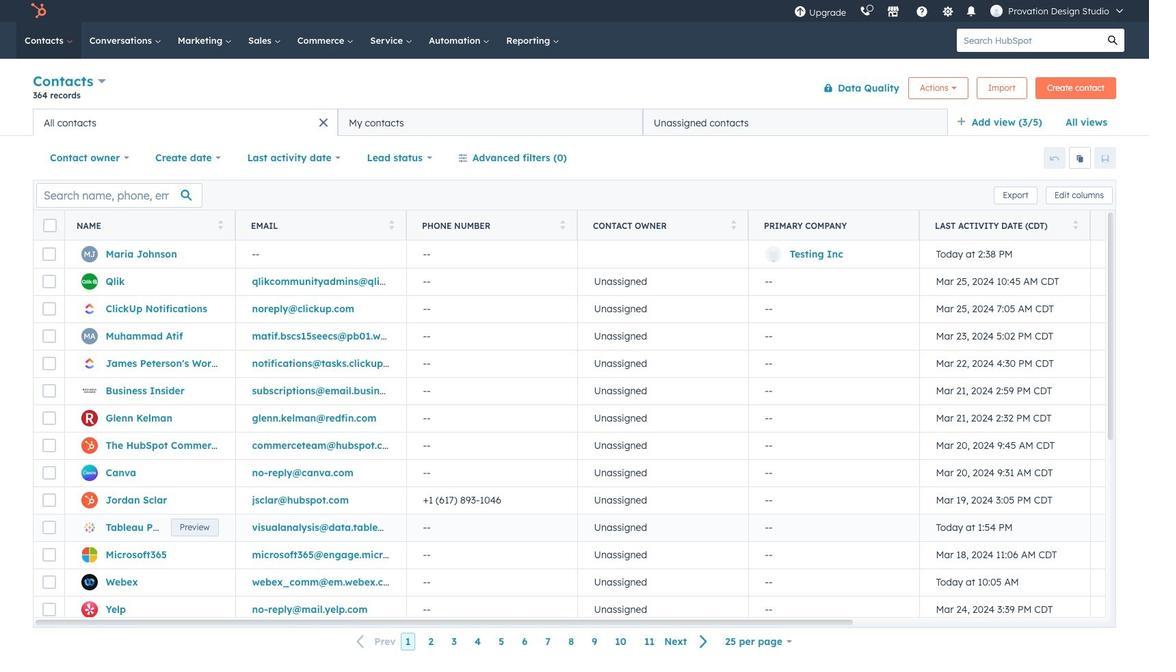 Task type: vqa. For each thing, say whether or not it's contained in the screenshot.
The Work
no



Task type: locate. For each thing, give the bounding box(es) containing it.
5 press to sort. element from the left
[[1073, 220, 1078, 232]]

pagination navigation
[[348, 633, 716, 652]]

press to sort. element
[[218, 220, 223, 232], [389, 220, 394, 232], [560, 220, 565, 232], [731, 220, 736, 232], [1073, 220, 1078, 232]]

press to sort. image for 1st press to sort. element from right
[[1073, 220, 1078, 229]]

1 press to sort. image from the left
[[218, 220, 223, 229]]

2 horizontal spatial press to sort. image
[[731, 220, 736, 229]]

column header
[[748, 211, 920, 241]]

1 horizontal spatial press to sort. image
[[1073, 220, 1078, 229]]

2 press to sort. image from the left
[[560, 220, 565, 229]]

2 press to sort. image from the left
[[1073, 220, 1078, 229]]

menu
[[787, 0, 1133, 22]]

1 press to sort. image from the left
[[389, 220, 394, 229]]

banner
[[33, 70, 1116, 109]]

0 horizontal spatial press to sort. image
[[218, 220, 223, 229]]

1 horizontal spatial press to sort. image
[[560, 220, 565, 229]]

4 press to sort. element from the left
[[731, 220, 736, 232]]

press to sort. image
[[389, 220, 394, 229], [1073, 220, 1078, 229]]

press to sort. image
[[218, 220, 223, 229], [560, 220, 565, 229], [731, 220, 736, 229]]

0 horizontal spatial press to sort. image
[[389, 220, 394, 229]]



Task type: describe. For each thing, give the bounding box(es) containing it.
3 press to sort. image from the left
[[731, 220, 736, 229]]

james peterson image
[[991, 5, 1003, 17]]

marketplaces image
[[887, 6, 900, 18]]

3 press to sort. element from the left
[[560, 220, 565, 232]]

Search HubSpot search field
[[957, 29, 1101, 52]]

press to sort. image for fourth press to sort. element from right
[[389, 220, 394, 229]]

Search name, phone, email addresses, or company search field
[[36, 183, 202, 208]]

2 press to sort. element from the left
[[389, 220, 394, 232]]

1 press to sort. element from the left
[[218, 220, 223, 232]]



